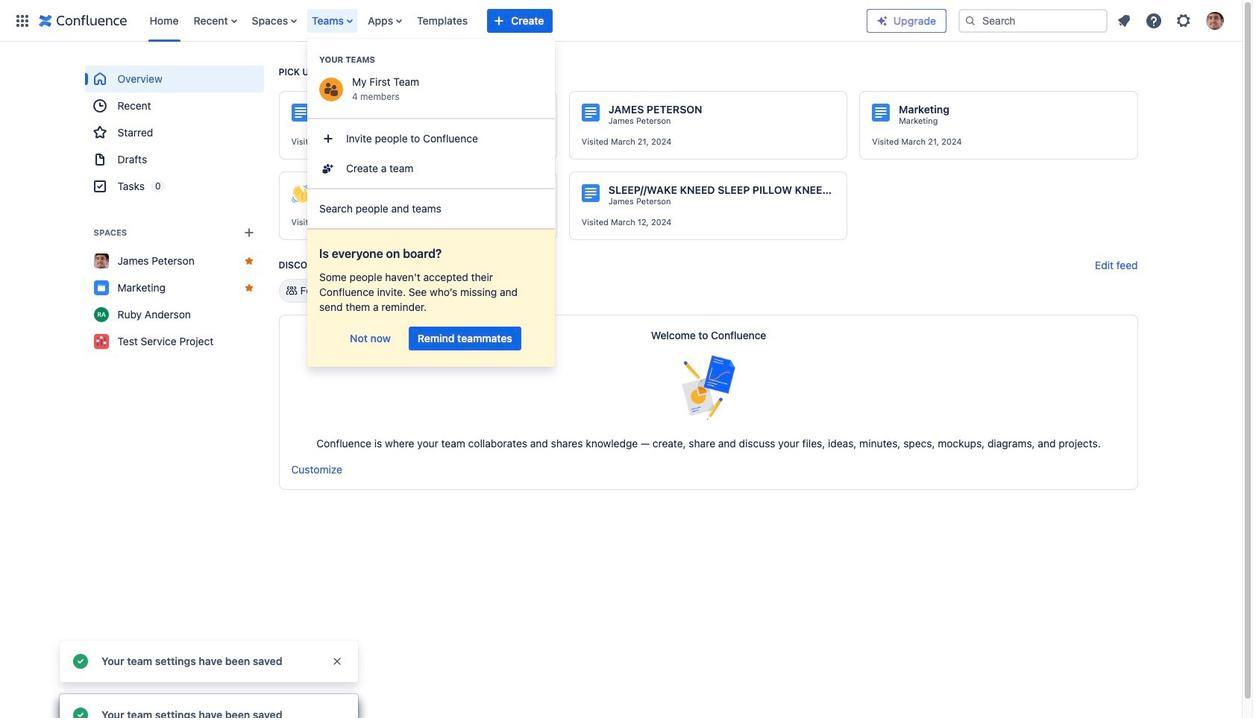 Task type: vqa. For each thing, say whether or not it's contained in the screenshot.
Project
no



Task type: describe. For each thing, give the bounding box(es) containing it.
list for premium image in the right top of the page
[[1111, 7, 1233, 34]]

:wave: image
[[291, 185, 309, 203]]

my first team image
[[319, 78, 343, 101]]

premium image
[[876, 15, 888, 26]]

0 horizontal spatial group
[[85, 66, 264, 200]]

appswitcher icon image
[[13, 12, 31, 29]]

unstar this space image
[[243, 255, 255, 267]]



Task type: locate. For each thing, give the bounding box(es) containing it.
dismiss image
[[331, 656, 343, 668]]

create a space image
[[240, 224, 258, 242]]

settings icon image
[[1175, 12, 1193, 29]]

banner
[[0, 0, 1242, 42]]

list for appswitcher icon
[[142, 0, 867, 41]]

your profile and preferences image
[[1206, 12, 1224, 29]]

heading
[[307, 54, 555, 66]]

list
[[142, 0, 867, 41], [1111, 7, 1233, 34]]

success image
[[72, 706, 90, 718], [72, 706, 90, 718]]

1 horizontal spatial list
[[1111, 7, 1233, 34]]

your teams group
[[307, 39, 555, 113]]

None search field
[[958, 9, 1108, 32]]

unstar this space image
[[243, 282, 255, 294]]

help icon image
[[1145, 12, 1163, 29]]

search image
[[964, 15, 976, 26]]

group
[[85, 66, 264, 200], [307, 118, 555, 188]]

global element
[[9, 0, 867, 41]]

:wave: image
[[291, 185, 309, 203]]

0 horizontal spatial list
[[142, 0, 867, 41]]

notification icon image
[[1115, 12, 1133, 29]]

list item
[[307, 0, 359, 41]]

Search field
[[958, 9, 1108, 32]]

1 horizontal spatial group
[[307, 118, 555, 188]]

confluence image
[[39, 12, 127, 29], [39, 12, 127, 29]]

success image
[[72, 653, 90, 671]]



